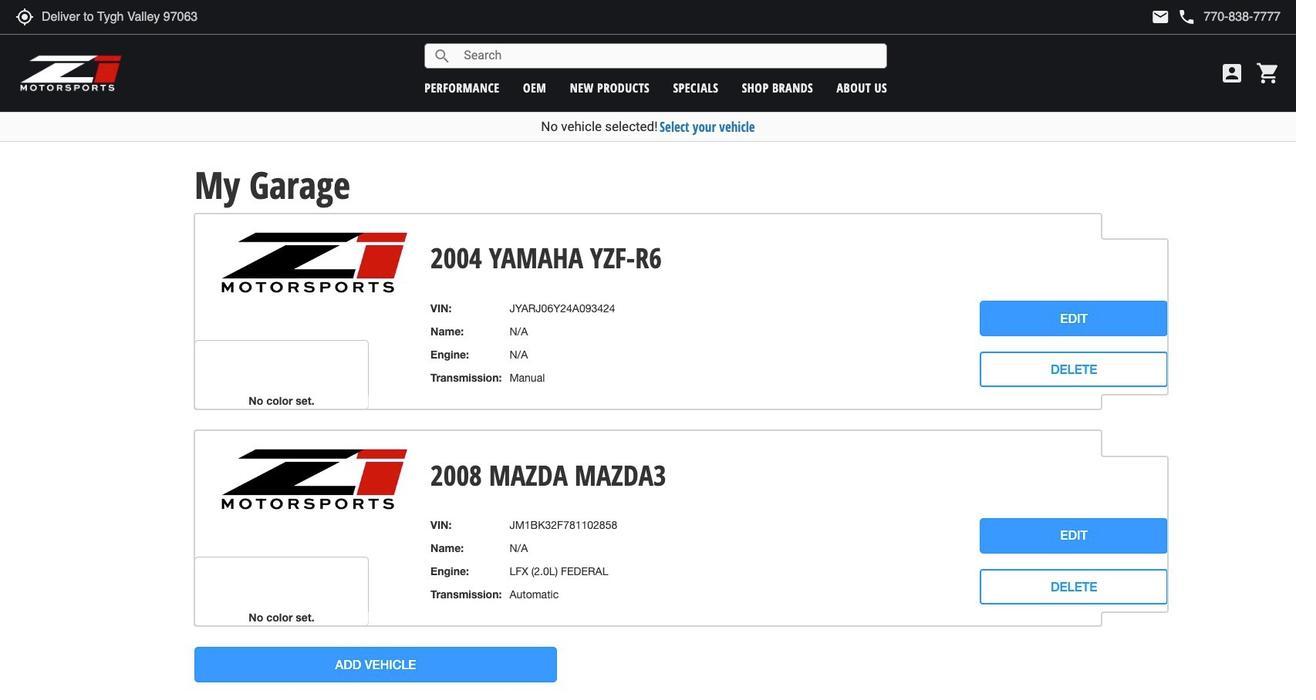 Task type: locate. For each thing, give the bounding box(es) containing it.
z1 image
[[220, 231, 410, 295], [220, 449, 410, 512]]

z1 motorsports logo image
[[19, 54, 123, 93]]

Search search field
[[452, 44, 887, 68]]

2 z1 image from the top
[[220, 449, 410, 512]]

0 vertical spatial z1 image
[[220, 231, 410, 295]]

1 vertical spatial z1 image
[[220, 449, 410, 512]]



Task type: describe. For each thing, give the bounding box(es) containing it.
1 z1 image from the top
[[220, 231, 410, 295]]



Task type: vqa. For each thing, say whether or not it's contained in the screenshot.
$9.98
no



